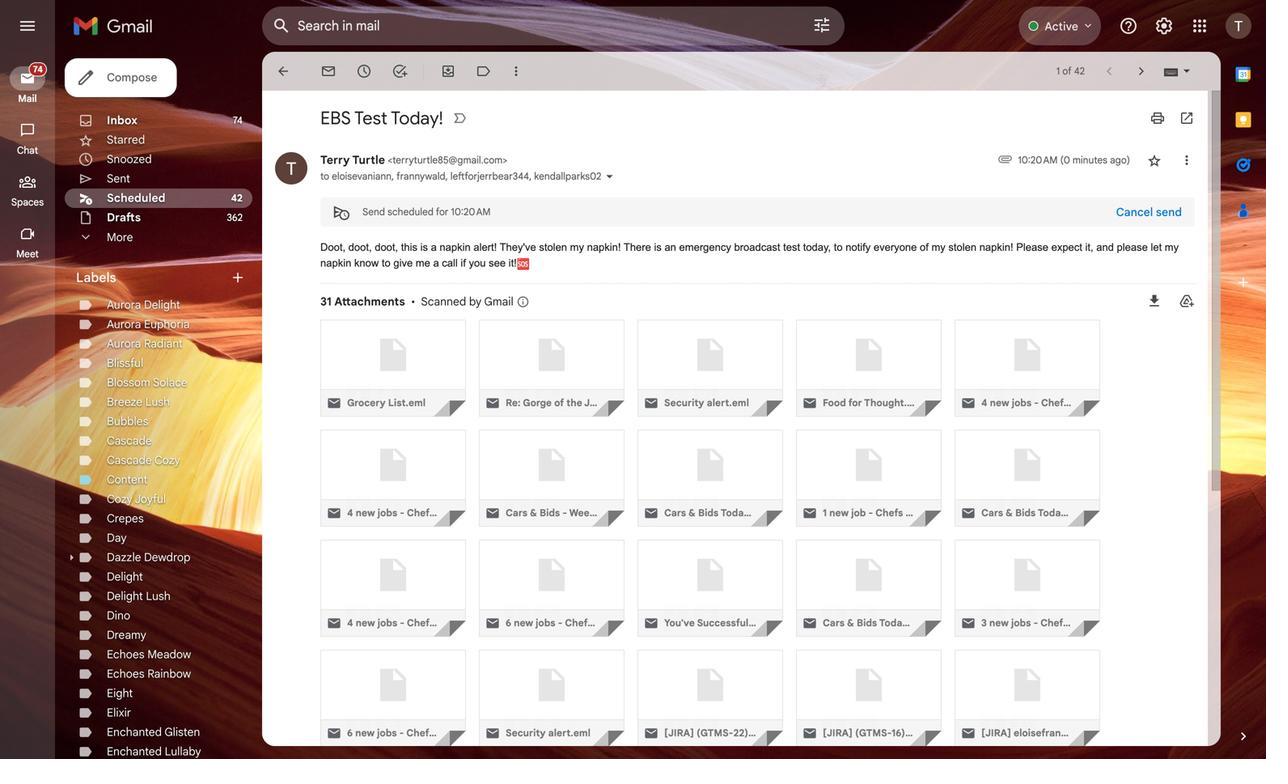 Task type: locate. For each thing, give the bounding box(es) containing it.
to down doot,
[[382, 257, 391, 269]]

notify
[[846, 241, 871, 253]]

search in mail image
[[267, 11, 296, 40]]

chefs for the add attachment to drive 4 new jobs - chefs near richmond (bc).eml icon
[[407, 507, 435, 519]]

3 [jira] from the left
[[982, 727, 1012, 739]]

0 vertical spatial 1
[[1057, 65, 1060, 77]]

dreamy link
[[107, 628, 146, 642]]

gmail image
[[73, 10, 161, 42]]

add attachment to drive food for thought.eml image
[[857, 386, 874, 403]]

(gtms- for 22)
[[697, 727, 734, 739]]

add attachment to drive 6 new jobs - chefs near richmond (bc).eml image
[[539, 607, 556, 624]]

security alert.eml link for add attachment to drive security alert.eml image
[[479, 650, 625, 747]]

napkin
[[440, 241, 471, 253], [321, 257, 352, 269]]

napkin!
[[587, 241, 621, 253], [980, 241, 1014, 253]]

10:20 am down to eloisevaniann , frannywald , leftforjerrbear344 , kendallparks02
[[451, 206, 491, 218]]

0 horizontal spatial for
[[436, 206, 449, 218]]

bubbles
[[107, 414, 148, 429]]

2 [jira] from the left
[[823, 727, 853, 739]]

message image inside food for thought.eml link
[[804, 397, 817, 410]]

0 vertical spatial 74
[[33, 64, 43, 75]]

1 cascade from the top
[[107, 434, 152, 448]]

chefs right add attachment to drive 4 new jobs - chefs near toronto (on).eml icon on the left bottom of page
[[407, 617, 435, 629]]

near right add attachment to drive 4 new jobs - chefs near toronto (on).eml icon on the left bottom of page
[[437, 617, 459, 629]]

message image inside 6 new jobs - chefs near toronto (on).eml link
[[328, 727, 341, 740]]

message image inside 3 new jobs - chefs near richmond (bc).eml link
[[962, 617, 975, 630]]

labels image
[[476, 63, 492, 79]]

test
[[355, 107, 388, 130]]

(bc).eml for 1 new job - chefs near richmond (bc).eml
[[980, 507, 1021, 519]]

richmond inside 1 new job - chefs near richmond (bc).eml link
[[930, 507, 978, 519]]

message image inside [jira] eloisefrancis23 invited you to go to market sample.em link
[[962, 727, 975, 740]]

1 vertical spatial for
[[849, 397, 862, 409]]

you right if
[[469, 257, 486, 269]]

my right everyone
[[932, 241, 946, 253]]

1 horizontal spatial security
[[665, 397, 705, 409]]

dreamy
[[107, 628, 146, 642]]

ad
[[946, 727, 958, 739]]

toronto for add attachment to drive 4 new jobs - chefs near toronto (on).eml icon on the left bottom of page
[[461, 617, 497, 629]]

message image inside 1 new job - chefs near richmond (bc).eml link
[[804, 507, 817, 520]]

0 vertical spatial you
[[469, 257, 486, 269]]

you right invited
[[1124, 727, 1141, 739]]

new
[[990, 397, 1010, 409], [356, 507, 375, 519], [830, 507, 849, 519], [356, 617, 375, 629], [514, 617, 533, 629], [990, 617, 1009, 629], [355, 727, 375, 739]]

blossom solace link
[[107, 376, 188, 390]]

1 for 1 new job - chefs near richmond (bc).eml
[[823, 507, 827, 519]]

0 vertical spatial a
[[431, 241, 437, 253]]

6
[[506, 617, 512, 629], [347, 727, 353, 739]]

cascade down the cascade link
[[107, 453, 152, 467]]

aurora for aurora euphoria
[[107, 317, 141, 331]]

new left "add attachment to drive 6 new jobs - chefs near toronto (on).eml" image
[[355, 727, 375, 739]]

message image for [jira] (gtms-22) blitz with dev team.eml
[[645, 727, 658, 740]]

- left week
[[563, 507, 567, 519]]

message image inside "re: gorge of the jungle.eml" link
[[486, 397, 499, 410]]

mail heading
[[0, 92, 55, 105]]

echoes for echoes rainbow
[[107, 667, 145, 681]]

today.eml up 3 new jobs - chefs near richmond (bc).eml link
[[1038, 507, 1086, 519]]

0 vertical spatial 10:20 am
[[1018, 154, 1058, 166]]

0 vertical spatial 42
[[1075, 65, 1085, 77]]

echoes for echoes meadow
[[107, 648, 145, 662]]

1 horizontal spatial is
[[654, 241, 662, 253]]

today.eml
[[721, 507, 769, 519], [1038, 507, 1086, 519], [880, 617, 928, 629]]

download attachment security alert.eml image
[[667, 386, 684, 403], [509, 717, 526, 734]]

1 echoes from the top
[[107, 648, 145, 662]]

message image left food
[[804, 397, 817, 410]]

blissful link
[[107, 356, 143, 370]]

1 vertical spatial 74
[[233, 115, 243, 127]]

0 vertical spatial 4 new jobs - chefs near toronto (on).eml link
[[955, 320, 1177, 417]]

delight for delight link
[[107, 570, 143, 584]]

back to scheduled image
[[275, 63, 291, 79]]

breeze lush link
[[107, 395, 170, 409]]

1 (gtms- from the left
[[697, 727, 734, 739]]

cars inside cars & bids - week in review.eml link
[[506, 507, 528, 519]]

2 , from the left
[[446, 170, 448, 183]]

42 left the older image
[[1075, 65, 1085, 77]]

message image
[[328, 397, 341, 410], [962, 397, 975, 410], [328, 507, 341, 520], [486, 507, 499, 520], [645, 507, 658, 520], [804, 507, 817, 520], [962, 507, 975, 520], [486, 617, 499, 630], [645, 617, 658, 630], [804, 617, 817, 630], [328, 727, 341, 740], [486, 727, 499, 740], [962, 727, 975, 740]]

1 vertical spatial 4 new jobs - chefs near toronto (on).eml
[[347, 617, 542, 629]]

richmond for 6 new jobs - chefs near richmond (bc).eml
[[619, 617, 667, 629]]

chefs inside 6 new jobs - chefs near toronto (on).eml link
[[407, 727, 434, 739]]

jobs right download attachment 3 new jobs - chefs near richmond (bc).eml image
[[1012, 617, 1032, 629]]

message image inside security alert.eml link
[[486, 727, 499, 740]]

- for the add attachment to drive 6 new jobs - chefs near richmond (bc).eml icon at the bottom left
[[558, 617, 563, 629]]

enchanted glisten
[[107, 725, 200, 739]]

eight link
[[107, 686, 133, 701]]

0 vertical spatial 6
[[506, 617, 512, 629]]

to right go
[[1172, 727, 1182, 739]]

campaign.eml
[[960, 727, 1027, 739]]

jungle.eml
[[584, 397, 636, 409]]

1
[[1057, 65, 1060, 77], [823, 507, 827, 519]]

a right this
[[431, 241, 437, 253]]

0 vertical spatial security
[[665, 397, 705, 409]]

(on).eml inside 6 new jobs - chefs near toronto (on).eml link
[[499, 727, 542, 739]]

meet
[[16, 248, 39, 260]]

0 horizontal spatial is
[[421, 241, 428, 253]]

mail
[[18, 93, 37, 105]]

0 horizontal spatial 1
[[823, 507, 827, 519]]

2 horizontal spatial cars & bids today.eml link
[[955, 430, 1101, 527]]

1 vertical spatial alert.eml
[[548, 727, 591, 739]]

0 vertical spatial enchanted
[[107, 725, 162, 739]]

2 download attachment cars & bids today.eml image from the left
[[985, 497, 1002, 514]]

10:20 am inside cell
[[1018, 154, 1058, 166]]

1 horizontal spatial 74
[[233, 115, 243, 127]]

aurora for aurora delight
[[107, 298, 141, 312]]

download attachment food for thought.eml image
[[826, 386, 843, 403]]

compose
[[107, 70, 157, 85]]

0 horizontal spatial ,
[[392, 170, 394, 183]]

lush down blossom solace
[[145, 395, 170, 409]]

download attachment 4 new jobs - chefs near toronto (on).eml image
[[985, 386, 1002, 403]]

more image
[[508, 63, 524, 79]]

2 napkin! from the left
[[980, 241, 1014, 253]]

[jira]
[[665, 727, 694, 739], [823, 727, 853, 739], [982, 727, 1012, 739]]

0 vertical spatial of
[[1063, 65, 1072, 77]]

2 cascade from the top
[[107, 453, 152, 467]]

- right add attachment to drive 4 new jobs - chefs near toronto (on).eml icon on the left bottom of page
[[400, 617, 405, 629]]

chefs right the add attachment to drive 6 new jobs - chefs near richmond (bc).eml icon at the bottom left
[[565, 617, 593, 629]]

74 inside 74 link
[[33, 64, 43, 75]]

an
[[665, 241, 677, 253]]

near for add attachment to drive 1 new job - chefs near richmond (bc).eml icon
[[906, 507, 928, 519]]

1 vertical spatial security alert.eml
[[506, 727, 591, 739]]

download attachment cars & bids today.eml image for the left cars & bids today.eml 'link''s add attachment to drive cars & bids today.eml image
[[667, 497, 684, 514]]

cozy joyful link
[[107, 492, 166, 506]]

content link
[[107, 473, 148, 487]]

1 horizontal spatial cars & bids today.eml
[[823, 617, 928, 629]]

chat heading
[[0, 144, 55, 157]]

settings image
[[1155, 16, 1174, 36]]

download all attachments image
[[1147, 293, 1163, 309]]

stolen
[[539, 241, 567, 253], [949, 241, 977, 253]]

1 horizontal spatial napkin!
[[980, 241, 1014, 253]]

chefs right "add attachment to drive 6 new jobs - chefs near toronto (on).eml" image
[[407, 727, 434, 739]]

- right add attachment to drive 3 new jobs - chefs near richmond (bc).eml image
[[1034, 617, 1039, 629]]

navigation
[[0, 52, 57, 759]]

1 vertical spatial enchanted
[[107, 745, 162, 759]]

- right job
[[869, 507, 874, 519]]

snooze image
[[356, 63, 372, 79]]

0 horizontal spatial 6
[[347, 727, 353, 739]]

message image for the add attachment to drive 6 new jobs - chefs near richmond (bc).eml icon at the bottom left
[[486, 617, 499, 630]]

jobs right download attachment 6 new jobs - chefs near toronto (on).eml image
[[377, 727, 397, 739]]

(gtms- right the download attachment [jira] (gtms-16) launch ad campaign.eml icon
[[856, 727, 892, 739]]

1 vertical spatial download attachment security alert.eml image
[[509, 717, 526, 734]]

enchanted lullaby link
[[107, 745, 201, 759]]

chefs for "add attachment to drive 6 new jobs - chefs near toronto (on).eml" image
[[407, 727, 434, 739]]

cars & bids today.eml
[[665, 507, 769, 519], [982, 507, 1086, 519], [823, 617, 928, 629]]

to down 'terry'
[[321, 170, 330, 183]]

cascade for cascade cozy
[[107, 453, 152, 467]]

0 horizontal spatial download attachment cars & bids today.eml image
[[667, 497, 684, 514]]

download attachment 1 new job - chefs near richmond (bc).eml image
[[826, 497, 843, 514]]

tab list
[[1221, 52, 1267, 701]]

0 vertical spatial security alert.eml link
[[638, 320, 784, 417]]

- right "add attachment to drive 6 new jobs - chefs near toronto (on).eml" image
[[400, 727, 404, 739]]

lush for delight lush
[[146, 589, 171, 603]]

download attachment 6 new jobs - chefs near toronto (on).eml image
[[350, 717, 367, 734]]

cascade down bubbles "link"
[[107, 434, 152, 448]]

1 vertical spatial cozy
[[107, 492, 133, 506]]

leftforjerrbear344
[[451, 170, 529, 183]]

1 horizontal spatial 4 new jobs - chefs near toronto (on).eml
[[982, 397, 1177, 409]]

[jira] inside [jira] (gtms-22) blitz with dev team.eml link
[[665, 727, 694, 739]]

jobs right download attachment 4 new jobs - chefs near toronto (on).eml image
[[378, 617, 398, 629]]

2 vertical spatial (on).eml
[[499, 727, 542, 739]]

new left add attachment to drive 4 new jobs - chefs near toronto (on).eml image
[[990, 397, 1010, 409]]

download attachment 4 new jobs - chefs near toronto (on).eml image
[[350, 607, 367, 624]]

2 horizontal spatial ,
[[529, 170, 532, 183]]

- for add attachment to drive 4 new jobs - chefs near toronto (on).eml icon on the left bottom of page
[[400, 617, 405, 629]]

stolen right everyone
[[949, 241, 977, 253]]

2 (gtms- from the left
[[856, 727, 892, 739]]

1 vertical spatial cascade
[[107, 453, 152, 467]]

today.eml for rightmost cars & bids today.eml 'link'
[[1038, 507, 1086, 519]]

for right scheduled
[[436, 206, 449, 218]]

message image left 3
[[962, 617, 975, 630]]

0 horizontal spatial today.eml
[[721, 507, 769, 519]]

download attachment cars & bids today.eml image
[[667, 497, 684, 514], [985, 497, 1002, 514]]

message image inside 6 new jobs - chefs near richmond (bc).eml link
[[486, 617, 499, 630]]

download attachment security alert.eml image for security alert.eml's message icon
[[667, 386, 684, 403]]

message image for 4 new jobs - chefs near toronto (on).eml
[[328, 617, 341, 630]]

more
[[107, 230, 133, 244]]

attachments
[[335, 295, 405, 309]]

2 vertical spatial 4
[[347, 617, 353, 629]]

4 left add attachment to drive 4 new jobs - chefs near toronto (on).eml icon on the left bottom of page
[[347, 617, 353, 629]]

chefs right add attachment to drive 4 new jobs - chefs near toronto (on).eml image
[[1042, 397, 1069, 409]]

- right the add attachment to drive 6 new jobs - chefs near richmond (bc).eml icon at the bottom left
[[558, 617, 563, 629]]

message image for the add attachment to drive 4 new jobs - chefs near richmond (bc).eml icon
[[328, 507, 341, 520]]

3 aurora from the top
[[107, 337, 141, 351]]

spaces heading
[[0, 196, 55, 209]]

is right this
[[421, 241, 428, 253]]

Search in mail text field
[[298, 18, 767, 34]]

42 up 362
[[231, 192, 243, 204]]

1 vertical spatial (on).eml
[[500, 617, 542, 629]]

message image inside you've successfully joined tableau cloud.eml link
[[645, 617, 658, 630]]

test
[[784, 241, 801, 253]]

my right let
[[1165, 241, 1179, 253]]

add attachment to drive cars & bids today.eml image
[[698, 497, 715, 514], [1015, 497, 1032, 514], [857, 607, 874, 624]]

31
[[321, 295, 332, 309]]

1 horizontal spatial my
[[932, 241, 946, 253]]

new for download attachment 4 new jobs - chefs near richmond (bc).eml image
[[356, 507, 375, 519]]

[jira] left "add attachment to drive [jira] (gtms-16) launch ad campaign.eml" image
[[823, 727, 853, 739]]

message image right with
[[804, 727, 817, 740]]

napkin up call
[[440, 241, 471, 253]]

download attachment security alert.eml image left add attachment to drive security alert.eml image
[[509, 717, 526, 734]]

my right they've
[[570, 241, 584, 253]]

message image for add attachment to drive cars & bids - week in review.eml image at bottom
[[486, 507, 499, 520]]

0 vertical spatial security alert.eml
[[665, 397, 749, 409]]

cozy up the crepes link
[[107, 492, 133, 506]]

jobs for add attachment to drive 3 new jobs - chefs near richmond (bc).eml image
[[1012, 617, 1032, 629]]

message image inside 4 new jobs - chefs near richmond (bc).eml link
[[328, 507, 341, 520]]

3 new jobs - chefs near richmond (bc).eml link
[[955, 540, 1186, 637]]

message image inside [jira] (gtms-16) launch ad campaign.eml link
[[804, 727, 817, 740]]

1 [jira] from the left
[[665, 727, 694, 739]]

chefs inside 4 new jobs - chefs near richmond (bc).eml link
[[407, 507, 435, 519]]

0 horizontal spatial add attachment to drive cars & bids today.eml image
[[698, 497, 715, 514]]

message image for 3 new jobs - chefs near richmond (bc).eml
[[962, 617, 975, 630]]

[jira] eloisefrancis23 invited you to go to market sample.em link
[[955, 650, 1267, 747]]

2 echoes from the top
[[107, 667, 145, 681]]

1 vertical spatial security alert.eml link
[[479, 650, 625, 747]]

chefs inside 6 new jobs - chefs near richmond (bc).eml link
[[565, 617, 593, 629]]

today.eml right download attachment cars & bids today.eml icon
[[880, 617, 928, 629]]

(gtms- right download attachment [jira] (gtms-22) blitz with dev team.eml icon
[[697, 727, 734, 739]]

1 my from the left
[[570, 241, 584, 253]]

2 enchanted from the top
[[107, 745, 162, 759]]

1 horizontal spatial add attachment to drive cars & bids today.eml image
[[857, 607, 874, 624]]

0 horizontal spatial alert.eml
[[548, 727, 591, 739]]

jobs right "download attachment 6 new jobs - chefs near richmond (bc).eml" image
[[536, 617, 556, 629]]

meet heading
[[0, 248, 55, 261]]

1 download attachment cars & bids today.eml image from the left
[[667, 497, 684, 514]]

message image inside grocery list.eml link
[[328, 397, 341, 410]]

cozy
[[155, 453, 180, 467], [107, 492, 133, 506]]

new left add attachment to drive 4 new jobs - chefs near toronto (on).eml icon on the left bottom of page
[[356, 617, 375, 629]]

0 vertical spatial download attachment security alert.eml image
[[667, 386, 684, 403]]

message image left 're:'
[[486, 397, 499, 410]]

2 horizontal spatial today.eml
[[1038, 507, 1086, 519]]

1 vertical spatial 1
[[823, 507, 827, 519]]

jobs for "add attachment to drive 6 new jobs - chefs near toronto (on).eml" image
[[377, 727, 397, 739]]

near right the add attachment to drive 6 new jobs - chefs near richmond (bc).eml icon at the bottom left
[[595, 617, 617, 629]]

doot, doot, doot, this is a napkin alert! they've stolen my napkin! there is an emergency broadcast test today, to notify everyone of my stolen napkin! please expect it, and please let my napkin know to give me a call if you see it!
[[321, 241, 1179, 269]]

echoes down dreamy
[[107, 648, 145, 662]]

today.eml up you've successfully joined tableau cloud.eml link
[[721, 507, 769, 519]]

near right add attachment to drive 4 new jobs - chefs near toronto (on).eml image
[[1072, 397, 1093, 409]]

chefs right the add attachment to drive 4 new jobs - chefs near richmond (bc).eml icon
[[407, 507, 435, 519]]

blossom
[[107, 376, 150, 390]]

chefs for add attachment to drive 4 new jobs - chefs near toronto (on).eml icon on the left bottom of page
[[407, 617, 435, 629]]

[jira] inside [jira] (gtms-16) launch ad campaign.eml link
[[823, 727, 853, 739]]

1 horizontal spatial stolen
[[949, 241, 977, 253]]

older image
[[1134, 63, 1150, 79]]

1 vertical spatial 6
[[347, 727, 353, 739]]

chefs for the add attachment to drive 6 new jobs - chefs near richmond (bc).eml icon at the bottom left
[[565, 617, 593, 629]]

content
[[107, 473, 148, 487]]

1 napkin! from the left
[[587, 241, 621, 253]]

- right add attachment to drive 4 new jobs - chefs near toronto (on).eml image
[[1035, 397, 1039, 409]]

1 vertical spatial of
[[920, 241, 929, 253]]

message image left download attachment 4 new jobs - chefs near toronto (on).eml image
[[328, 617, 341, 630]]

is left an
[[654, 241, 662, 253]]

new right 3
[[990, 617, 1009, 629]]

launch
[[908, 727, 943, 739]]

4 for download attachment 4 new jobs - chefs near richmond (bc).eml image
[[347, 507, 353, 519]]

for right food
[[849, 397, 862, 409]]

napkin down doot, doot,
[[321, 257, 352, 269]]

1 horizontal spatial 42
[[1075, 65, 1085, 77]]

0 horizontal spatial napkin!
[[587, 241, 621, 253]]

jobs right download attachment 4 new jobs - chefs near richmond (bc).eml image
[[378, 507, 398, 519]]

0 vertical spatial 4
[[982, 397, 988, 409]]

4 left add attachment to drive 4 new jobs - chefs near toronto (on).eml image
[[982, 397, 988, 409]]

tableau
[[793, 617, 831, 629]]

chefs inside 1 new job - chefs near richmond (bc).eml link
[[876, 507, 904, 519]]

>
[[503, 154, 508, 166]]

0 horizontal spatial cars & bids today.eml link
[[638, 430, 784, 527]]

richmond inside 3 new jobs - chefs near richmond (bc).eml link
[[1095, 617, 1143, 629]]

bids for the middle cars & bids today.eml 'link'
[[857, 617, 878, 629]]

1 horizontal spatial download attachment cars & bids today.eml image
[[985, 497, 1002, 514]]

new left job
[[830, 507, 849, 519]]

lush down dewdrop
[[146, 589, 171, 603]]

aurora down aurora delight
[[107, 317, 141, 331]]

0 vertical spatial cascade
[[107, 434, 152, 448]]

attachments image
[[997, 151, 1014, 167]]

jobs for the add attachment to drive 4 new jobs - chefs near richmond (bc).eml icon
[[378, 507, 398, 519]]

toronto for add attachment to drive 4 new jobs - chefs near toronto (on).eml image
[[1095, 397, 1132, 409]]

message image for food for thought.eml
[[804, 397, 817, 410]]

0 horizontal spatial 4 new jobs - chefs near toronto (on).eml link
[[321, 540, 542, 637]]

delight lush
[[107, 589, 171, 603]]

[jira] inside [jira] eloisefrancis23 invited you to go to market sample.em link
[[982, 727, 1012, 739]]

inbox
[[107, 113, 138, 127]]

breeze lush
[[107, 395, 170, 409]]

message image right jungle.eml
[[645, 397, 658, 410]]

radiant
[[144, 337, 183, 351]]

echoes up eight
[[107, 667, 145, 681]]

message image
[[486, 397, 499, 410], [645, 397, 658, 410], [804, 397, 817, 410], [328, 617, 341, 630], [962, 617, 975, 630], [645, 727, 658, 740], [804, 727, 817, 740]]

0 vertical spatial aurora
[[107, 298, 141, 312]]

0 horizontal spatial napkin
[[321, 257, 352, 269]]

-
[[1035, 397, 1039, 409], [400, 507, 405, 519], [563, 507, 567, 519], [869, 507, 874, 519], [400, 617, 405, 629], [558, 617, 563, 629], [1034, 617, 1039, 629], [400, 727, 404, 739]]

re: gorge of the jungle.eml
[[506, 397, 636, 409]]

chefs right add attachment to drive 1 new job - chefs near richmond (bc).eml icon
[[876, 507, 904, 519]]

add attachment to drive 3 new jobs - chefs near richmond (bc).eml image
[[1015, 607, 1032, 624]]

message image inside [jira] (gtms-22) blitz with dev team.eml link
[[645, 727, 658, 740]]

delight down "dazzle"
[[107, 570, 143, 584]]

download attachment 6 new jobs - chefs near richmond (bc).eml image
[[509, 607, 526, 624]]

message image left download attachment [jira] (gtms-22) blitz with dev team.eml icon
[[645, 727, 658, 740]]

add attachment to drive 1 new job - chefs near richmond (bc).eml image
[[857, 497, 874, 514]]

chefs inside 3 new jobs - chefs near richmond (bc).eml link
[[1041, 617, 1069, 629]]

0 horizontal spatial security alert.eml link
[[479, 650, 625, 747]]

aurora up aurora euphoria link
[[107, 298, 141, 312]]

1 horizontal spatial you
[[1124, 727, 1141, 739]]

4 for download attachment 4 new jobs - chefs near toronto (on).eml icon
[[982, 397, 988, 409]]

(gtms-
[[697, 727, 734, 739], [856, 727, 892, 739]]

[jira] left add attachment to drive [jira] (gtms-22) blitz with dev team.eml icon
[[665, 727, 694, 739]]

1 vertical spatial 10:20 am
[[451, 206, 491, 218]]

1 horizontal spatial ,
[[446, 170, 448, 183]]

security alert.eml link
[[638, 320, 784, 417], [479, 650, 625, 747]]

10:20 am left (0
[[1018, 154, 1058, 166]]

aurora up blissful
[[107, 337, 141, 351]]

1 , from the left
[[392, 170, 394, 183]]

0 horizontal spatial security alert.eml
[[506, 727, 591, 739]]

4 left the add attachment to drive 4 new jobs - chefs near richmond (bc).eml icon
[[347, 507, 353, 519]]

add attachment to drive security alert.eml image
[[539, 717, 556, 734]]

joined
[[759, 617, 791, 629]]

week
[[570, 507, 595, 519]]

1 horizontal spatial today.eml
[[880, 617, 928, 629]]

download attachment security alert.eml image for message image in security alert.eml link
[[509, 717, 526, 734]]

you've successfully joined tableau cloud.eml
[[665, 617, 881, 629]]

download attachment [jira] (gtms-16) launch ad campaign.eml image
[[826, 717, 843, 734]]

dazzle
[[107, 550, 141, 565]]

a right me
[[433, 257, 439, 269]]

4
[[982, 397, 988, 409], [347, 507, 353, 519], [347, 617, 353, 629]]

glisten
[[165, 725, 200, 739]]

security alert.eml
[[665, 397, 749, 409], [506, 727, 591, 739]]

aurora radiant link
[[107, 337, 183, 351]]

0 horizontal spatial security
[[506, 727, 546, 739]]

if
[[461, 257, 466, 269]]

solace
[[153, 376, 188, 390]]

near for the add attachment to drive 6 new jobs - chefs near richmond (bc).eml icon at the bottom left
[[595, 617, 617, 629]]

jobs for the add attachment to drive 6 new jobs - chefs near richmond (bc).eml icon at the bottom left
[[536, 617, 556, 629]]

of right everyone
[[920, 241, 929, 253]]

enchanted down enchanted glisten link
[[107, 745, 162, 759]]

6 left "add attachment to drive 6 new jobs - chefs near toronto (on).eml" image
[[347, 727, 353, 739]]

- for add attachment to drive cars & bids - week in review.eml image at bottom
[[563, 507, 567, 519]]

1 vertical spatial toronto
[[461, 617, 497, 629]]

of left the
[[554, 397, 564, 409]]

richmond inside 4 new jobs - chefs near richmond (bc).eml link
[[461, 507, 509, 519]]

1 vertical spatial lush
[[146, 589, 171, 603]]

near right the add attachment to drive 4 new jobs - chefs near richmond (bc).eml icon
[[437, 507, 459, 519]]

new for download attachment 3 new jobs - chefs near richmond (bc).eml image
[[990, 617, 1009, 629]]

0 horizontal spatial 4 new jobs - chefs near toronto (on).eml
[[347, 617, 542, 629]]

aurora delight link
[[107, 298, 180, 312]]

jobs right download attachment 4 new jobs - chefs near toronto (on).eml icon
[[1012, 397, 1032, 409]]

1 enchanted from the top
[[107, 725, 162, 739]]

message image for [jira] (gtms-16) launch ad campaign.eml
[[804, 727, 817, 740]]

1 vertical spatial aurora
[[107, 317, 141, 331]]

eloisefrancis23
[[1014, 727, 1086, 739]]

0 horizontal spatial 74
[[33, 64, 43, 75]]

1 horizontal spatial 1
[[1057, 65, 1060, 77]]

0 vertical spatial lush
[[145, 395, 170, 409]]

message image inside cars & bids - week in review.eml link
[[486, 507, 499, 520]]

richmond inside 6 new jobs - chefs near richmond (bc).eml link
[[619, 617, 667, 629]]

dino
[[107, 609, 130, 623]]

select input tool image
[[1183, 65, 1192, 77]]

0 horizontal spatial cozy
[[107, 492, 133, 506]]

new left the add attachment to drive 6 new jobs - chefs near richmond (bc).eml icon at the bottom left
[[514, 617, 533, 629]]

1 vertical spatial napkin
[[321, 257, 352, 269]]

2 vertical spatial delight
[[107, 589, 143, 603]]

0 vertical spatial toronto
[[1095, 397, 1132, 409]]

1 horizontal spatial 6
[[506, 617, 512, 629]]

- right the add attachment to drive 4 new jobs - chefs near richmond (bc).eml icon
[[400, 507, 405, 519]]

1 horizontal spatial security alert.eml
[[665, 397, 749, 409]]

[jira] (gtms-16) launch ad campaign.eml link
[[796, 650, 1027, 747]]

add attachment to drive [jira] (gtms-16) launch ad campaign.eml image
[[857, 717, 874, 734]]

0 horizontal spatial [jira]
[[665, 727, 694, 739]]

new for download attachment 4 new jobs - chefs near toronto (on).eml icon
[[990, 397, 1010, 409]]

6 left the add attachment to drive 6 new jobs - chefs near richmond (bc).eml icon at the bottom left
[[506, 617, 512, 629]]

of
[[1063, 65, 1072, 77], [920, 241, 929, 253], [554, 397, 564, 409]]

0 horizontal spatial cars & bids today.eml
[[665, 507, 769, 519]]

cars & bids - week in review.eml
[[506, 507, 663, 519]]

2 vertical spatial of
[[554, 397, 564, 409]]

see
[[489, 257, 506, 269]]

napkin! left 'please'
[[980, 241, 1014, 253]]

scheduled
[[107, 191, 166, 205]]

stolen right they've
[[539, 241, 567, 253]]

more button
[[65, 227, 253, 247]]

2 vertical spatial toronto
[[460, 727, 497, 739]]

1 aurora from the top
[[107, 298, 141, 312]]

the
[[567, 397, 583, 409]]

- for add attachment to drive 4 new jobs - chefs near toronto (on).eml image
[[1035, 397, 1039, 409]]

new left the add attachment to drive 4 new jobs - chefs near richmond (bc).eml icon
[[356, 507, 375, 519]]

enchanted down elixir
[[107, 725, 162, 739]]

, down <
[[392, 170, 394, 183]]

not starred image
[[1147, 152, 1163, 168]]

(bc).eml for 3 new jobs - chefs near richmond (bc).eml
[[1145, 617, 1186, 629]]

2 horizontal spatial add attachment to drive cars & bids today.eml image
[[1015, 497, 1032, 514]]

1 horizontal spatial napkin
[[440, 241, 471, 253]]

(on).eml for "add attachment to drive 6 new jobs - chefs near toronto (on).eml" image
[[499, 727, 542, 739]]

1 vertical spatial echoes
[[107, 667, 145, 681]]

message image for add attachment to drive 4 new jobs - chefs near toronto (on).eml image
[[962, 397, 975, 410]]

1 horizontal spatial security alert.eml link
[[638, 320, 784, 417]]

bids for rightmost cars & bids today.eml 'link'
[[1016, 507, 1036, 519]]

0 horizontal spatial you
[[469, 257, 486, 269]]

2 aurora from the top
[[107, 317, 141, 331]]

message image for re: gorge of the jungle.eml
[[486, 397, 499, 410]]

0 vertical spatial (on).eml
[[1134, 397, 1177, 409]]

near right "add attachment to drive 6 new jobs - chefs near toronto (on).eml" image
[[437, 727, 458, 739]]

jobs for add attachment to drive 4 new jobs - chefs near toronto (on).eml icon on the left bottom of page
[[378, 617, 398, 629]]

1 horizontal spatial cozy
[[155, 453, 180, 467]]

add attachment to drive [jira] eloisefrancis23 invited you to go to market sample.eml image
[[1015, 717, 1032, 734]]

richmond for 1 new job - chefs near richmond (bc).eml
[[930, 507, 978, 519]]

, left kendallparks02
[[529, 170, 532, 183]]

labels heading
[[76, 270, 230, 286]]

bids for cars & bids - week in review.eml link
[[540, 507, 560, 519]]

near right add attachment to drive 3 new jobs - chefs near richmond (bc).eml image
[[1071, 617, 1093, 629]]

delight up euphoria
[[144, 298, 180, 312]]

0 vertical spatial 4 new jobs - chefs near toronto (on).eml
[[982, 397, 1177, 409]]

cascade for the cascade link
[[107, 434, 152, 448]]

of left the older image
[[1063, 65, 1072, 77]]

6 new jobs - chefs near richmond (bc).eml link
[[479, 540, 711, 637]]

1 horizontal spatial (gtms-
[[856, 727, 892, 739]]

enchanted for enchanted glisten
[[107, 725, 162, 739]]

chefs right add attachment to drive 3 new jobs - chefs near richmond (bc).eml image
[[1041, 617, 1069, 629]]

eloisevaniann
[[332, 170, 392, 183]]

message image for add attachment to drive grocery list.eml icon
[[328, 397, 341, 410]]

[jira] left add attachment to drive [jira] eloisefrancis23 invited you to go to market sample.eml icon
[[982, 727, 1012, 739]]

22)
[[734, 727, 749, 739]]

security
[[665, 397, 705, 409], [506, 727, 546, 739]]

, down terryturtle85@gmail.com
[[446, 170, 448, 183]]



Task type: describe. For each thing, give the bounding box(es) containing it.
job
[[852, 507, 866, 519]]

show details image
[[605, 172, 615, 181]]

1 stolen from the left
[[539, 241, 567, 253]]

it!
[[509, 257, 517, 269]]

labels
[[76, 270, 116, 286]]

delight lush link
[[107, 589, 171, 603]]

dino link
[[107, 609, 130, 623]]

echoes rainbow
[[107, 667, 191, 681]]

add all to drive image
[[1180, 293, 1195, 308]]

download attachment [jira] eloisefrancis23 invited you to go to market sample.eml image
[[985, 717, 1002, 734]]

kendallparks02
[[534, 170, 602, 183]]

add attachment to drive re: gorge of the jungle.eml image
[[539, 386, 556, 403]]

cascade link
[[107, 434, 152, 448]]

frannywald
[[397, 170, 446, 183]]

mark as unread image
[[321, 63, 337, 79]]

add attachment to drive cars & bids today.eml image for the middle cars & bids today.eml 'link'
[[857, 607, 874, 624]]

0 horizontal spatial of
[[554, 397, 564, 409]]

scheduled link
[[107, 191, 166, 205]]

add attachment to drive security alert.eml image
[[698, 386, 715, 403]]

support image
[[1119, 16, 1139, 36]]

download attachment grocery list.eml image
[[350, 386, 367, 403]]

gorge
[[523, 397, 552, 409]]

4 new jobs - chefs near richmond (bc).eml
[[347, 507, 553, 519]]

dewdrop
[[144, 550, 191, 565]]

4 new jobs - chefs near toronto (on).eml link for add attachment to drive 4 new jobs - chefs near toronto (on).eml image
[[955, 320, 1177, 417]]

new for the download attachment 1 new job - chefs near richmond (bc).eml icon on the bottom
[[830, 507, 849, 519]]

add attachment to drive cars & bids - week in review.eml image
[[539, 497, 556, 514]]

new for download attachment 4 new jobs - chefs near toronto (on).eml image
[[356, 617, 375, 629]]

download attachment re: gorge of the jungle.eml image
[[509, 386, 526, 403]]

today.eml for the left cars & bids today.eml 'link'
[[721, 507, 769, 519]]

to left notify
[[834, 241, 843, 253]]

security for download attachment security alert.eml "image" associated with message image in security alert.eml link
[[506, 727, 546, 739]]

add attachment to drive 4 new jobs - chefs near toronto (on).eml image
[[381, 607, 398, 624]]

1 horizontal spatial for
[[849, 397, 862, 409]]

add attachment to drive cars & bids today.eml image for the left cars & bids today.eml 'link'
[[698, 497, 715, 514]]

grocery
[[347, 397, 386, 409]]

chefs for add attachment to drive 1 new job - chefs near richmond (bc).eml icon
[[876, 507, 904, 519]]

elixir link
[[107, 706, 131, 720]]

2 is from the left
[[654, 241, 662, 253]]

delight for delight lush
[[107, 589, 143, 603]]

new for download attachment 6 new jobs - chefs near toronto (on).eml image
[[355, 727, 375, 739]]

starred link
[[107, 133, 145, 147]]

lullaby
[[165, 745, 201, 759]]

cascade cozy link
[[107, 453, 180, 467]]

navigation containing mail
[[0, 52, 57, 759]]

2 stolen from the left
[[949, 241, 977, 253]]

- for add attachment to drive 3 new jobs - chefs near richmond (bc).eml image
[[1034, 617, 1039, 629]]

[jira] for [jira] eloisefrancis23 invited you to go to market sample.em
[[982, 727, 1012, 739]]

3
[[982, 617, 987, 629]]

drafts link
[[107, 210, 141, 225]]

dazzle dewdrop link
[[107, 550, 191, 565]]

🆘 image
[[517, 258, 530, 270]]

6 for 6 new jobs - chefs near toronto (on).eml
[[347, 727, 353, 739]]

(gtms- for 16)
[[856, 727, 892, 739]]

minutes
[[1073, 154, 1108, 166]]

alert.eml for add attachment to drive security alert.eml image
[[548, 727, 591, 739]]

near for add attachment to drive 3 new jobs - chefs near richmond (bc).eml image
[[1071, 617, 1093, 629]]

cascade cozy
[[107, 453, 180, 467]]

terry turtle cell
[[321, 153, 508, 167]]

please
[[1117, 241, 1148, 253]]

review.eml
[[609, 507, 663, 519]]

6 new jobs - chefs near toronto (on).eml
[[347, 727, 542, 739]]

message image for "add attachment to drive 6 new jobs - chefs near toronto (on).eml" image
[[328, 727, 341, 740]]

chefs for add attachment to drive 3 new jobs - chefs near richmond (bc).eml image
[[1041, 617, 1069, 629]]

toronto for "add attachment to drive 6 new jobs - chefs near toronto (on).eml" image
[[460, 727, 497, 739]]

(bc).eml for 6 new jobs - chefs near richmond (bc).eml
[[669, 617, 711, 629]]

chefs for add attachment to drive 4 new jobs - chefs near toronto (on).eml image
[[1042, 397, 1069, 409]]

dazzle dewdrop
[[107, 550, 191, 565]]

add attachment to drive grocery list.eml image
[[381, 386, 398, 403]]

aurora radiant
[[107, 337, 183, 351]]

rainbow
[[147, 667, 191, 681]]

sent link
[[107, 172, 130, 186]]

with
[[775, 727, 795, 739]]

0 horizontal spatial 42
[[231, 192, 243, 204]]

2 horizontal spatial of
[[1063, 65, 1072, 77]]

add attachment to drive 4 new jobs - chefs near richmond (bc).eml image
[[381, 497, 398, 514]]

cancel send
[[1117, 205, 1183, 219]]

download attachment cars & bids - week in review.eml image
[[509, 497, 526, 514]]

add attachment to drive 4 new jobs - chefs near toronto (on).eml image
[[1015, 386, 1032, 403]]

know
[[354, 257, 379, 269]]

doot, doot,
[[321, 241, 372, 253]]

security alert.eml for add attachment to drive security alert.eml image
[[506, 727, 591, 739]]

near for the add attachment to drive 4 new jobs - chefs near richmond (bc).eml icon
[[437, 507, 459, 519]]

bids for the left cars & bids today.eml 'link'
[[699, 507, 719, 519]]

0 vertical spatial napkin
[[440, 241, 471, 253]]

6 new jobs - chefs near richmond (bc).eml
[[506, 617, 711, 629]]

jobs for add attachment to drive 4 new jobs - chefs near toronto (on).eml image
[[1012, 397, 1032, 409]]

list.eml
[[388, 397, 426, 409]]

4 new jobs - chefs near toronto (on).eml link for add attachment to drive 4 new jobs - chefs near toronto (on).eml icon on the left bottom of page
[[321, 540, 542, 637]]

cloud.eml
[[833, 617, 881, 629]]

alert.eml for add attachment to drive security alert.eml icon
[[707, 397, 749, 409]]

31 attachments •  scanned by gmail
[[321, 295, 514, 309]]

2 my from the left
[[932, 241, 946, 253]]

0 vertical spatial for
[[436, 206, 449, 218]]

ebs
[[321, 107, 351, 130]]

2 horizontal spatial cars & bids today.eml
[[982, 507, 1086, 519]]

re: gorge of the jungle.eml link
[[479, 320, 636, 417]]

add attachment to drive [jira] (gtms-22) blitz with dev team.eml image
[[698, 717, 715, 734]]

download attachment you've successfully joined tableau cloud.eml image
[[667, 607, 684, 624]]

3 my from the left
[[1165, 241, 1179, 253]]

1 vertical spatial a
[[433, 257, 439, 269]]

[jira] for [jira] (gtms-22) blitz with dev team.eml
[[665, 727, 694, 739]]

aurora for aurora radiant
[[107, 337, 141, 351]]

download attachment [jira] (gtms-22) blitz with dev team.eml image
[[667, 717, 684, 734]]

give
[[394, 257, 413, 269]]

message image for add attachment to drive you've successfully joined tableau cloud.eml image
[[645, 617, 658, 630]]

[jira] (gtms-22) blitz with dev team.eml
[[665, 727, 862, 739]]

you've
[[665, 617, 695, 629]]

message image for add attachment to drive 1 new job - chefs near richmond (bc).eml icon
[[804, 507, 817, 520]]

- for add attachment to drive 1 new job - chefs near richmond (bc).eml icon
[[869, 507, 874, 519]]

there
[[624, 241, 651, 253]]

sample.em
[[1220, 727, 1267, 739]]

ago)
[[1111, 154, 1131, 166]]

aurora euphoria
[[107, 317, 190, 331]]

10:20 am (0 minutes ago) cell
[[1018, 152, 1131, 168]]

download attachment cars & bids today.eml image for add attachment to drive cars & bids today.eml image for rightmost cars & bids today.eml 'link'
[[985, 497, 1002, 514]]

it,
[[1086, 241, 1094, 253]]

elixir
[[107, 706, 131, 720]]

move to inbox image
[[440, 63, 457, 79]]

richmond for 4 new jobs - chefs near richmond (bc).eml
[[461, 507, 509, 519]]

advanced search options image
[[806, 9, 839, 41]]

(bc).eml for 4 new jobs - chefs near richmond (bc).eml
[[511, 507, 553, 519]]

[jira] for [jira] (gtms-16) launch ad campaign.eml
[[823, 727, 853, 739]]

chat
[[17, 144, 38, 157]]

6 for 6 new jobs - chefs near richmond (bc).eml
[[506, 617, 512, 629]]

4 new jobs - chefs near toronto (on).eml for add attachment to drive 4 new jobs - chefs near toronto (on).eml icon on the left bottom of page
[[347, 617, 542, 629]]

inbox link
[[107, 113, 138, 127]]

lush for breeze lush
[[145, 395, 170, 409]]

market
[[1184, 727, 1218, 739]]

add attachment to drive cars & bids today.eml image for rightmost cars & bids today.eml 'link'
[[1015, 497, 1032, 514]]

new for "download attachment 6 new jobs - chefs near richmond (bc).eml" image
[[514, 617, 533, 629]]

10:20 am (0 minutes ago)
[[1018, 154, 1131, 166]]

download attachment cars & bids today.eml image
[[826, 607, 843, 624]]

add to tasks image
[[392, 63, 408, 79]]

cancel send button
[[1104, 197, 1195, 227]]

download attachment 4 new jobs - chefs near richmond (bc).eml image
[[350, 497, 367, 514]]

add attachment to drive 6 new jobs - chefs near toronto (on).eml image
[[381, 717, 398, 734]]

to left go
[[1144, 727, 1154, 739]]

4 new jobs - chefs near toronto (on).eml for add attachment to drive 4 new jobs - chefs near toronto (on).eml image
[[982, 397, 1177, 409]]

successfully
[[697, 617, 757, 629]]

send scheduled for 10:20 am
[[363, 206, 491, 218]]

0 vertical spatial cozy
[[155, 453, 180, 467]]

grocery list.eml
[[347, 397, 426, 409]]

today.eml for the middle cars & bids today.eml 'link'
[[880, 617, 928, 629]]

3 , from the left
[[529, 170, 532, 183]]

you inside doot, doot, doot, this is a napkin alert! they've stolen my napkin! there is an emergency broadcast test today, to notify everyone of my stolen napkin! please expect it, and please let my napkin know to give me a call if you see it!
[[469, 257, 486, 269]]

turtle
[[352, 153, 385, 167]]

cars & bids - week in review.eml link
[[479, 430, 663, 527]]

terry
[[321, 153, 350, 167]]

crepes link
[[107, 512, 144, 526]]

near for add attachment to drive 4 new jobs - chefs near toronto (on).eml image
[[1072, 397, 1093, 409]]

scanned
[[421, 295, 466, 309]]

thought.eml
[[865, 397, 924, 409]]

1 is from the left
[[421, 241, 428, 253]]

(on).eml for add attachment to drive 4 new jobs - chefs near toronto (on).eml image
[[1134, 397, 1177, 409]]

security alert.eml link for add attachment to drive security alert.eml icon
[[638, 320, 784, 417]]

1 vertical spatial you
[[1124, 727, 1141, 739]]

near for add attachment to drive 4 new jobs - chefs near toronto (on).eml icon on the left bottom of page
[[437, 617, 459, 629]]

emergency
[[680, 241, 732, 253]]

6 new jobs - chefs near toronto (on).eml link
[[321, 650, 542, 747]]

message image for add attachment to drive security alert.eml image
[[486, 727, 499, 740]]

security for download attachment security alert.eml "image" associated with security alert.eml's message icon
[[665, 397, 705, 409]]

in
[[598, 507, 607, 519]]

Search in mail search field
[[262, 6, 845, 45]]

4 for download attachment 4 new jobs - chefs near toronto (on).eml image
[[347, 617, 353, 629]]

16)
[[892, 727, 906, 739]]

near for "add attachment to drive 6 new jobs - chefs near toronto (on).eml" image
[[437, 727, 458, 739]]

0 vertical spatial delight
[[144, 298, 180, 312]]

1 new job - chefs near richmond (bc).eml
[[823, 507, 1021, 519]]

meadow
[[147, 648, 191, 662]]

message image for add attachment to drive [jira] eloisefrancis23 invited you to go to market sample.eml icon
[[962, 727, 975, 740]]

snoozed
[[107, 152, 152, 166]]

- for the add attachment to drive 4 new jobs - chefs near richmond (bc).eml icon
[[400, 507, 405, 519]]

blissful
[[107, 356, 143, 370]]

main menu image
[[18, 16, 37, 36]]

1 horizontal spatial cars & bids today.eml link
[[796, 540, 942, 637]]

1 of 42
[[1057, 65, 1085, 77]]

richmond for 3 new jobs - chefs near richmond (bc).eml
[[1095, 617, 1143, 629]]

by
[[469, 295, 482, 309]]

add attachment to drive you've successfully joined tableau cloud.eml image
[[698, 607, 715, 624]]

download attachment 3 new jobs - chefs near richmond (bc).eml image
[[985, 607, 1002, 624]]

drafts
[[107, 210, 141, 225]]

1 for 1 of 42
[[1057, 65, 1060, 77]]

security alert.eml for add attachment to drive security alert.eml icon
[[665, 397, 749, 409]]

crepes
[[107, 512, 144, 526]]

blossom solace
[[107, 376, 188, 390]]

dev
[[798, 727, 815, 739]]

(on).eml for add attachment to drive 4 new jobs - chefs near toronto (on).eml icon on the left bottom of page
[[500, 617, 542, 629]]

food for thought.eml
[[823, 397, 924, 409]]

0 horizontal spatial 10:20 am
[[451, 206, 491, 218]]

Not starred checkbox
[[1147, 152, 1163, 168]]

- for "add attachment to drive 6 new jobs - chefs near toronto (on).eml" image
[[400, 727, 404, 739]]

enchanted for enchanted lullaby
[[107, 745, 162, 759]]

of inside doot, doot, doot, this is a napkin alert! they've stolen my napkin! there is an emergency broadcast test today, to notify everyone of my stolen napkin! please expect it, and please let my napkin know to give me a call if you see it!
[[920, 241, 929, 253]]

4 new jobs - chefs near richmond (bc).eml link
[[321, 430, 553, 527]]

today!
[[391, 107, 443, 130]]

[jira] (gtms-22) blitz with dev team.eml link
[[638, 650, 862, 747]]



Task type: vqa. For each thing, say whether or not it's contained in the screenshot.
Chat 'and'
no



